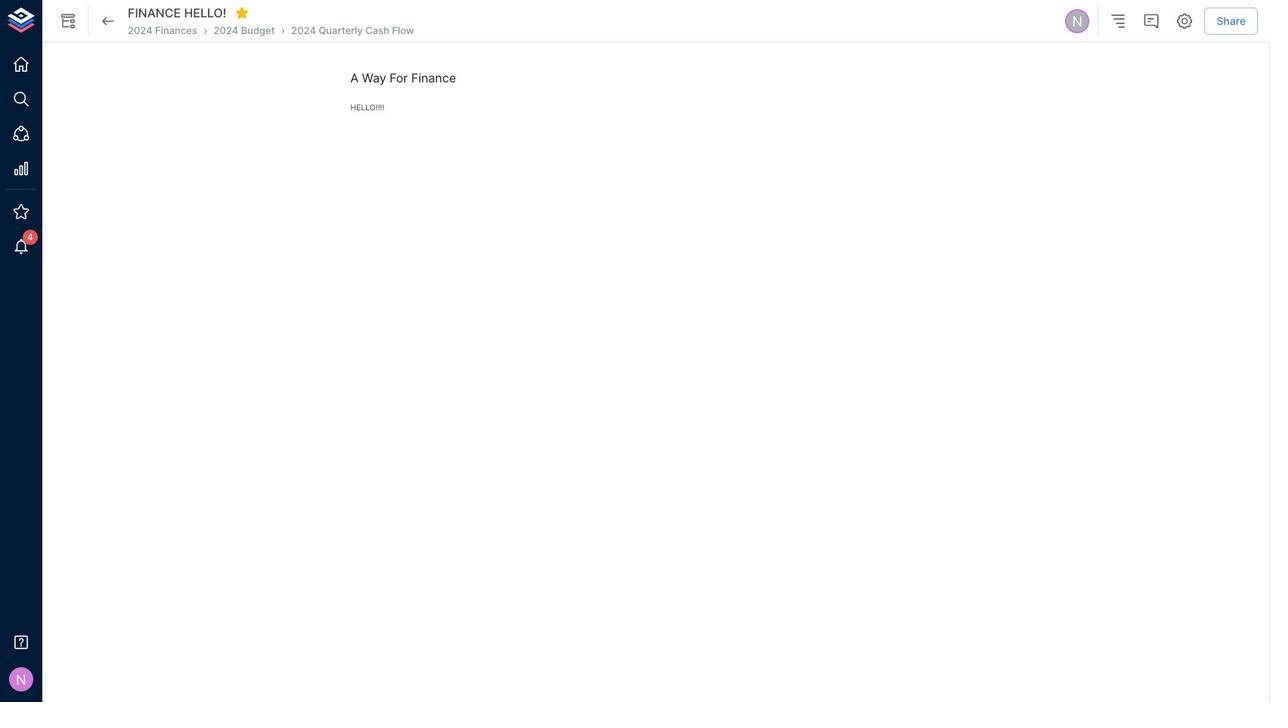 Task type: describe. For each thing, give the bounding box(es) containing it.
go back image
[[99, 12, 117, 30]]

show wiki image
[[59, 12, 77, 30]]

remove favorite image
[[235, 6, 248, 20]]

settings image
[[1176, 12, 1194, 30]]

comments image
[[1143, 12, 1161, 30]]



Task type: vqa. For each thing, say whether or not it's contained in the screenshot.
comment or @mention collaborator... text field
no



Task type: locate. For each thing, give the bounding box(es) containing it.
table of contents image
[[1109, 12, 1128, 30]]



